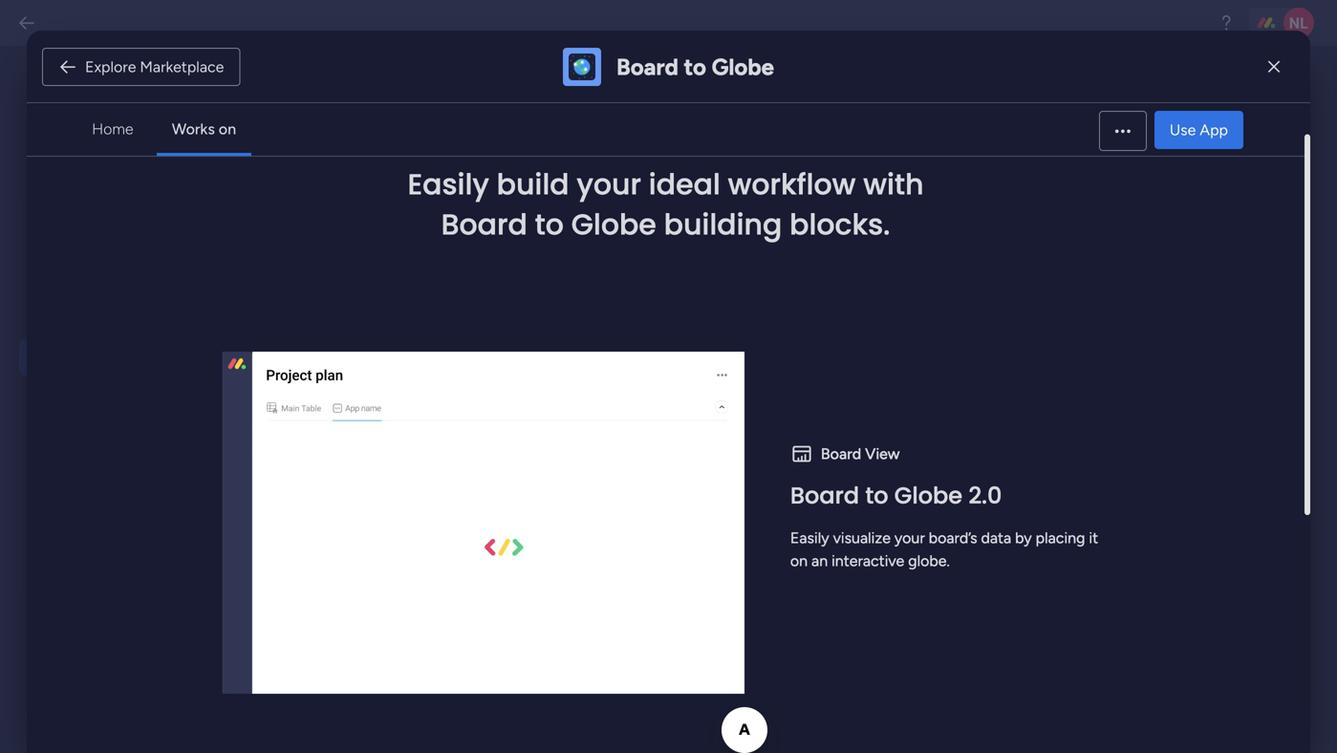 Task type: vqa. For each thing, say whether or not it's contained in the screenshot.
'experience.'
yes



Task type: describe. For each thing, give the bounding box(es) containing it.
keep
[[617, 405, 648, 422]]

api right the new
[[379, 203, 398, 219]]

view
[[866, 445, 900, 463]]

works on
[[172, 120, 236, 138]]

in the new api there are only personal api tokens
[[318, 203, 590, 219]]

by
[[1016, 529, 1033, 548]]

globe.
[[909, 552, 950, 570]]

v2
[[355, 87, 378, 112]]

secure.
[[440, 427, 486, 444]]

home
[[92, 120, 134, 138]]

personal
[[318, 139, 372, 156]]

noah lott image
[[1284, 8, 1315, 38]]

blocks.
[[790, 205, 891, 245]]

home button
[[76, 110, 149, 148]]

board inside easily build your ideal workflow with board to globe building blocks.
[[441, 205, 528, 245]]

build
[[497, 164, 570, 205]]

use app
[[1170, 121, 1229, 139]]

gives
[[511, 362, 544, 379]]

in
[[451, 383, 462, 401]]

personal api token
[[318, 139, 440, 156]]

board for board to globe 2.0
[[791, 480, 860, 512]]

explore marketplace button
[[42, 48, 240, 86]]

files o image
[[639, 173, 653, 186]]

you
[[548, 362, 571, 379]]

regenerate button
[[625, 133, 700, 164]]

0 vertical spatial monday
[[402, 362, 454, 379]]

experience.
[[403, 405, 476, 422]]

very
[[502, 405, 530, 422]]

globe inside easily build your ideal workflow with board to globe building blocks.
[[572, 205, 657, 245]]

1 horizontal spatial app
[[457, 362, 482, 379]]

your right the keep
[[652, 405, 680, 422]]

board to globe 2.0
[[791, 480, 1003, 512]]

it
[[1090, 529, 1099, 548]]

order
[[466, 383, 500, 401]]

the
[[375, 362, 399, 379]]

board's
[[929, 529, 978, 548]]

easily build your ideal workflow with board to globe building blocks.
[[408, 164, 924, 245]]

explore
[[85, 58, 136, 76]]

v2 ellipsis image
[[1116, 130, 1131, 146]]

your down powerful
[[579, 383, 607, 401]]

to inside easily build your ideal workflow with board to globe building blocks.
[[535, 205, 564, 245]]

on inside easily visualize your board's data by placing it on an interactive globe.
[[791, 552, 808, 570]]

1 vertical spatial monday
[[611, 383, 663, 401]]

api right personal
[[376, 139, 398, 156]]

works
[[172, 120, 215, 138]]

are
[[433, 203, 451, 219]]

the monday app api gives you powerful capabilities in order to enhance your monday app experience. it's very important to keep your api token secure.
[[375, 362, 680, 444]]

there
[[401, 203, 430, 219]]

an
[[812, 552, 828, 570]]

copy
[[660, 172, 692, 188]]

with
[[864, 164, 924, 205]]

to up regenerate
[[684, 53, 707, 81]]

api left token at the bottom of page
[[375, 427, 397, 444]]

powerful
[[575, 362, 632, 379]]

important
[[533, 405, 596, 422]]

board for board to globe
[[617, 53, 679, 81]]



Task type: locate. For each thing, give the bounding box(es) containing it.
on
[[219, 120, 236, 138], [791, 552, 808, 570]]

your
[[577, 164, 642, 205], [579, 383, 607, 401], [652, 405, 680, 422], [895, 529, 925, 548]]

0 vertical spatial on
[[219, 120, 236, 138]]

learn more link
[[33, 120, 241, 142]]

0 horizontal spatial monday
[[402, 362, 454, 379]]

api v2 token
[[318, 87, 438, 112]]

api
[[318, 87, 350, 112], [376, 139, 398, 156], [379, 203, 398, 219], [531, 203, 550, 219], [485, 362, 507, 379], [375, 427, 397, 444]]

regenerate
[[633, 141, 692, 155]]

globe for board to globe 2.0
[[895, 480, 963, 512]]

to left the keep
[[600, 405, 614, 422]]

1 horizontal spatial easily
[[791, 529, 830, 548]]

easily for easily visualize your board's data by placing it on an interactive globe.
[[791, 529, 830, 548]]

the
[[331, 203, 349, 219]]

marketplace
[[140, 58, 224, 76]]

monday up capabilities
[[402, 362, 454, 379]]

in
[[318, 203, 328, 219]]

0 vertical spatial easily
[[408, 164, 489, 205]]

to
[[684, 53, 707, 81], [535, 205, 564, 245], [503, 383, 517, 401], [600, 405, 614, 422], [866, 480, 889, 512]]

app
[[1200, 121, 1229, 139]]

2 vertical spatial globe
[[895, 480, 963, 512]]

1 vertical spatial on
[[791, 552, 808, 570]]

interactive
[[832, 552, 905, 570]]

monday icon image
[[337, 360, 354, 389]]

to down view
[[866, 480, 889, 512]]

copy button
[[632, 164, 700, 195]]

explore marketplace
[[85, 58, 224, 76]]

2 horizontal spatial globe
[[895, 480, 963, 512]]

1 vertical spatial globe
[[572, 205, 657, 245]]

board to globe
[[617, 53, 775, 81]]

0 vertical spatial globe
[[712, 53, 775, 81]]

easily for easily build your ideal workflow with board to globe building blocks.
[[408, 164, 489, 205]]

dapulse x slim image
[[1269, 55, 1281, 78]]

new
[[352, 203, 376, 219]]

token
[[400, 427, 437, 444]]

data
[[982, 529, 1012, 548]]

board
[[617, 53, 679, 81], [441, 205, 528, 245], [821, 445, 862, 463], [791, 480, 860, 512]]

building
[[664, 205, 783, 245]]

board for board view
[[821, 445, 862, 463]]

capabilities
[[375, 383, 447, 401]]

1 vertical spatial token
[[402, 139, 440, 156]]

your up globe.
[[895, 529, 925, 548]]

0 vertical spatial token
[[383, 87, 438, 112]]

placing
[[1036, 529, 1086, 548]]

api left "v2"
[[318, 87, 350, 112]]

ideal
[[649, 164, 721, 205]]

administration learn more
[[33, 81, 224, 140]]

api up order
[[485, 362, 507, 379]]

use app button
[[1155, 111, 1244, 149]]

it's
[[480, 405, 499, 422]]

0 vertical spatial app
[[457, 362, 482, 379]]

your down regenerate button
[[577, 164, 642, 205]]

easily
[[408, 164, 489, 205], [791, 529, 830, 548]]

1 vertical spatial easily
[[791, 529, 830, 548]]

monday up the keep
[[611, 383, 663, 401]]

on inside "button"
[[219, 120, 236, 138]]

globe for board to globe
[[712, 53, 775, 81]]

0 horizontal spatial app
[[375, 405, 399, 422]]

more
[[72, 122, 106, 140]]

1 horizontal spatial on
[[791, 552, 808, 570]]

easily inside easily visualize your board's data by placing it on an interactive globe.
[[791, 529, 830, 548]]

help image
[[1217, 13, 1237, 33]]

token right "v2"
[[383, 87, 438, 112]]

app up in in the bottom left of the page
[[457, 362, 482, 379]]

use
[[1170, 121, 1197, 139]]

administration
[[33, 81, 224, 116]]

token for api v2 token
[[383, 87, 438, 112]]

0 horizontal spatial globe
[[572, 205, 657, 245]]

2.0
[[969, 480, 1003, 512]]

api left tokens
[[531, 203, 550, 219]]

1 vertical spatial app
[[375, 405, 399, 422]]

back to workspace image
[[17, 13, 36, 33]]

0 horizontal spatial easily
[[408, 164, 489, 205]]

1 horizontal spatial globe
[[712, 53, 775, 81]]

token for personal api token
[[402, 139, 440, 156]]

app
[[457, 362, 482, 379], [375, 405, 399, 422]]

your inside easily build your ideal workflow with board to globe building blocks.
[[577, 164, 642, 205]]

monday
[[402, 362, 454, 379], [611, 383, 663, 401]]

on left an
[[791, 552, 808, 570]]

token
[[383, 87, 438, 112], [402, 139, 440, 156]]

visualize
[[834, 529, 891, 548]]

app logo image
[[569, 54, 596, 80]]

easily inside easily build your ideal workflow with board to globe building blocks.
[[408, 164, 489, 205]]

app down capabilities
[[375, 405, 399, 422]]

works on button
[[157, 110, 252, 148]]

on right works
[[219, 120, 236, 138]]

tokens
[[553, 203, 590, 219]]

token up the "there" at the top left of the page
[[402, 139, 440, 156]]

to up very
[[503, 383, 517, 401]]

learn
[[33, 122, 69, 140]]

workflow
[[728, 164, 856, 205]]

only
[[454, 203, 477, 219]]

to right personal
[[535, 205, 564, 245]]

1 horizontal spatial monday
[[611, 383, 663, 401]]

your inside easily visualize your board's data by placing it on an interactive globe.
[[895, 529, 925, 548]]

board view
[[821, 445, 900, 463]]

globe
[[712, 53, 775, 81], [572, 205, 657, 245], [895, 480, 963, 512]]

personal
[[480, 203, 527, 219]]

0 horizontal spatial on
[[219, 120, 236, 138]]

enhance
[[521, 383, 575, 401]]

easily visualize your board's data by placing it on an interactive globe.
[[791, 529, 1099, 570]]



